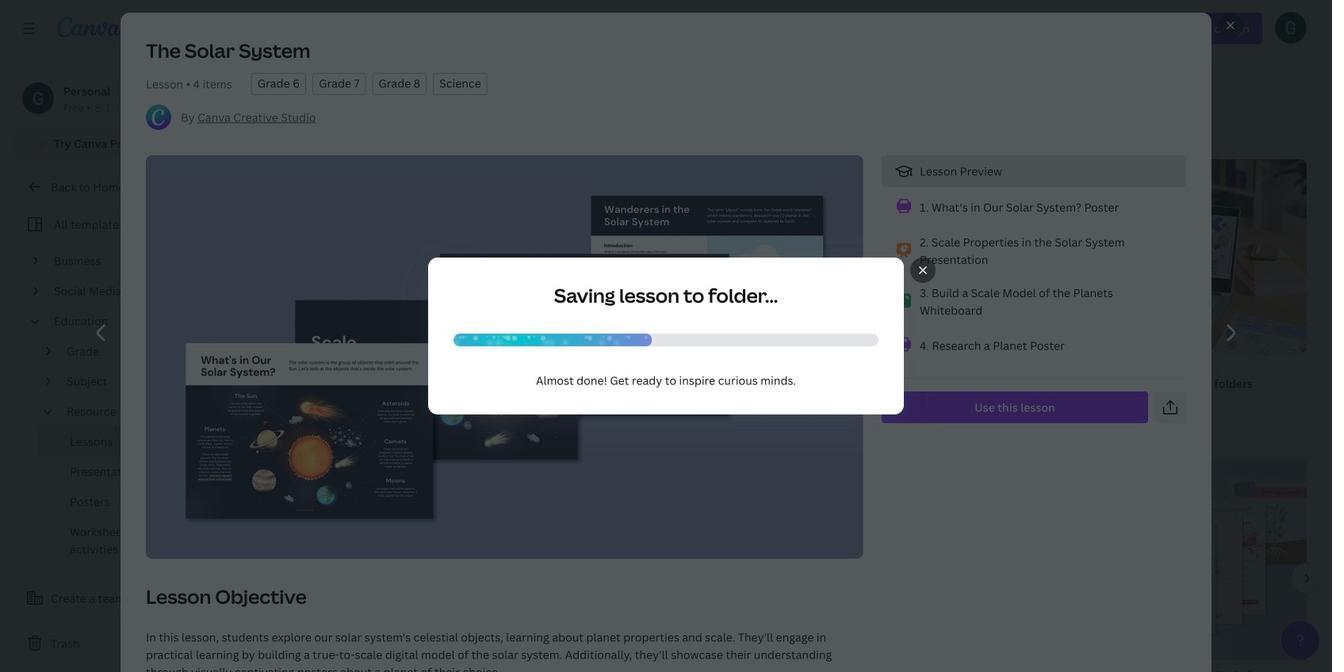 Task type: locate. For each thing, give the bounding box(es) containing it.
the solar system image
[[798, 458, 1069, 661]]

life cycles image
[[219, 458, 490, 661]]

list
[[882, 155, 1186, 362]]



Task type: vqa. For each thing, say whether or not it's contained in the screenshot.
THE "CREATE A TEAM" button
no



Task type: describe. For each thing, give the bounding box(es) containing it.
introduction to waves image
[[509, 458, 779, 661]]

plant and human body systems image
[[1088, 458, 1332, 661]]



